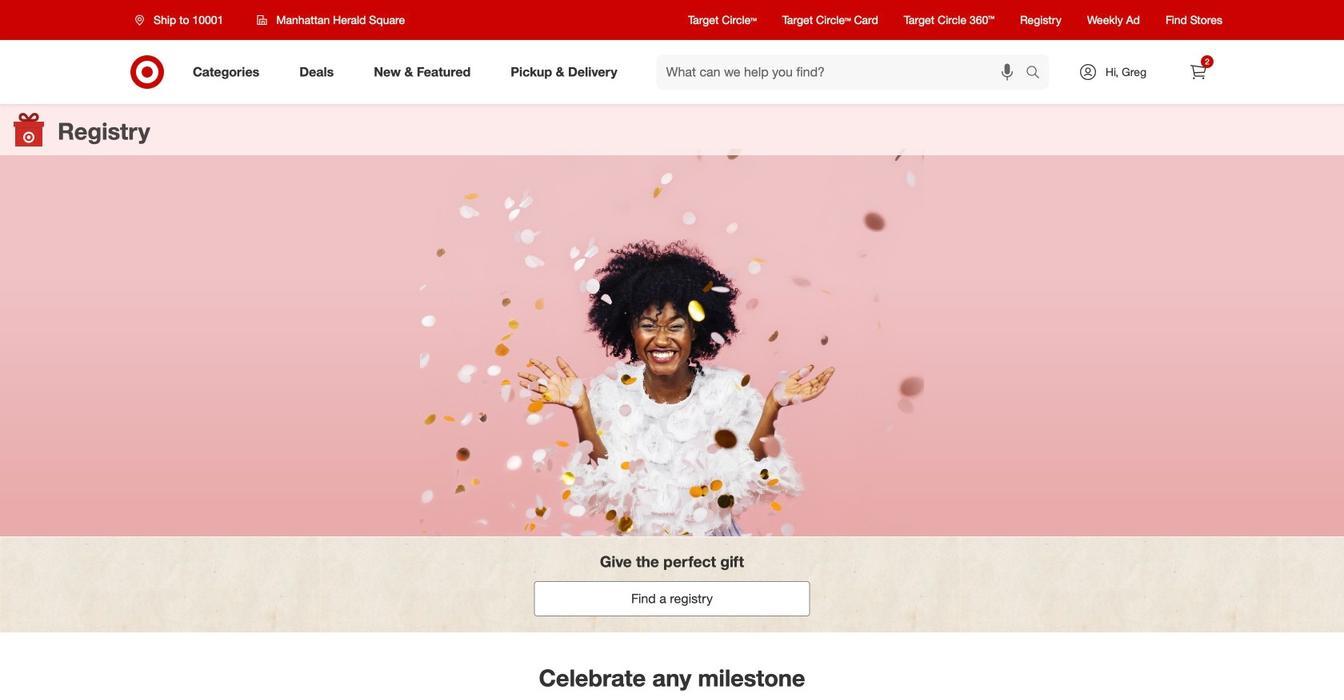 Task type: vqa. For each thing, say whether or not it's contained in the screenshot.
Non- 1
no



Task type: locate. For each thing, give the bounding box(es) containing it.
What can we help you find? suggestions appear below search field
[[657, 54, 1030, 90]]



